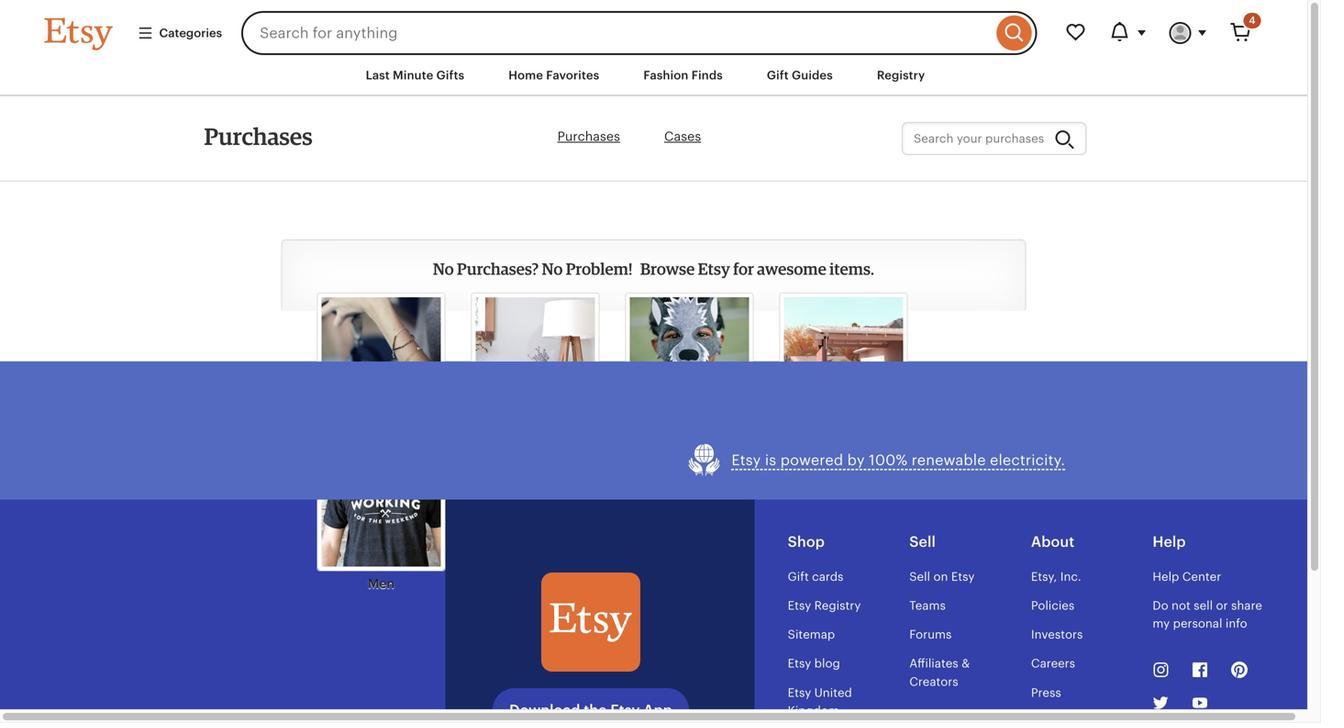 Task type: describe. For each thing, give the bounding box(es) containing it.
on
[[934, 570, 949, 584]]

jewelry image
[[322, 297, 441, 417]]

100%
[[869, 452, 908, 468]]

last
[[366, 68, 390, 82]]

press link
[[1032, 686, 1062, 700]]

cases link
[[665, 129, 702, 144]]

home favorites
[[509, 68, 600, 82]]

gift for gift cards
[[788, 570, 809, 584]]

etsy is powered by 100% renewable electricity. button
[[688, 443, 1066, 478]]

share
[[1232, 599, 1263, 613]]

4
[[1250, 15, 1256, 26]]

etsy right on
[[952, 570, 975, 584]]

men
[[368, 576, 395, 591]]

etsy for etsy united kingdom
[[788, 686, 812, 700]]

gift for gift guides
[[767, 68, 789, 82]]

gift cards
[[788, 570, 844, 584]]

affiliates
[[910, 657, 959, 671]]

careers
[[1032, 657, 1076, 671]]

no purchases? no problem! browse etsy for awesome items.
[[433, 259, 875, 279]]

policies
[[1032, 599, 1075, 613]]

registry inside registry link
[[877, 68, 926, 82]]

gift guides link
[[754, 59, 847, 92]]

etsy for etsy is powered by 100% renewable electricity.
[[732, 452, 761, 468]]

affiliates & creators
[[910, 657, 971, 689]]

etsy blog link
[[788, 657, 841, 671]]

etsy for etsy blog
[[788, 657, 812, 671]]

investors link
[[1032, 628, 1084, 642]]

investors
[[1032, 628, 1084, 642]]

purchases link
[[558, 129, 621, 144]]

help for help
[[1153, 534, 1187, 550]]

kingdom
[[788, 704, 840, 718]]

forums
[[910, 628, 952, 642]]

kids image
[[630, 297, 750, 417]]

teams
[[910, 599, 946, 613]]

personal
[[1174, 617, 1223, 631]]

minute
[[393, 68, 434, 82]]

art image
[[784, 297, 904, 417]]

about
[[1032, 534, 1075, 550]]

fashion finds
[[644, 68, 723, 82]]

gift guides
[[767, 68, 833, 82]]

electricity.
[[991, 452, 1066, 468]]

home favorites link
[[495, 59, 614, 92]]

2 no from the left
[[542, 259, 563, 279]]

inc.
[[1061, 570, 1082, 584]]

awesome
[[758, 259, 827, 279]]

etsy,
[[1032, 570, 1058, 584]]

favorites
[[546, 68, 600, 82]]

cases
[[665, 129, 702, 144]]

sitemap link
[[788, 628, 836, 642]]

do
[[1153, 599, 1169, 613]]

by
[[848, 452, 865, 468]]

etsy registry link
[[788, 599, 861, 613]]

sell on etsy
[[910, 570, 975, 584]]

last minute gifts link
[[352, 59, 478, 92]]

is
[[765, 452, 777, 468]]

etsy registry
[[788, 599, 861, 613]]

info
[[1226, 617, 1248, 631]]

creators
[[910, 675, 959, 689]]

careers link
[[1032, 657, 1076, 671]]

shop
[[788, 534, 825, 550]]

forums link
[[910, 628, 952, 642]]

fashion
[[644, 68, 689, 82]]

blog
[[815, 657, 841, 671]]

Search for anything text field
[[242, 11, 993, 55]]

none search field inside categories 'banner'
[[242, 11, 1038, 55]]

categories banner
[[11, 0, 1297, 55]]

menu bar containing last minute gifts
[[11, 55, 1297, 97]]

fashion finds link
[[630, 59, 737, 92]]

press
[[1032, 686, 1062, 700]]



Task type: vqa. For each thing, say whether or not it's contained in the screenshot.
Kids Image
yes



Task type: locate. For each thing, give the bounding box(es) containing it.
not
[[1172, 599, 1191, 613]]

center
[[1183, 570, 1222, 584]]

gift left guides
[[767, 68, 789, 82]]

etsy up the sitemap
[[788, 599, 812, 613]]

etsy
[[698, 259, 731, 279], [732, 452, 761, 468], [952, 570, 975, 584], [788, 599, 812, 613], [788, 657, 812, 671], [788, 686, 812, 700]]

items.
[[830, 259, 875, 279]]

etsy for etsy registry
[[788, 599, 812, 613]]

renewable
[[912, 452, 987, 468]]

sell
[[1194, 599, 1214, 613]]

1 horizontal spatial purchases
[[558, 129, 621, 144]]

help center link
[[1153, 570, 1222, 584]]

&
[[962, 657, 971, 671]]

finds
[[692, 68, 723, 82]]

no
[[433, 259, 454, 279], [542, 259, 563, 279]]

0 horizontal spatial purchases
[[204, 122, 313, 151]]

account navigation
[[204, 122, 1104, 155]]

home
[[509, 68, 543, 82]]

no left purchases?
[[433, 259, 454, 279]]

1 vertical spatial gift
[[788, 570, 809, 584]]

Search your purchases telephone field
[[902, 122, 1087, 155]]

1 horizontal spatial registry
[[877, 68, 926, 82]]

sell on etsy link
[[910, 570, 975, 584]]

sell for sell
[[910, 534, 936, 550]]

my
[[1153, 617, 1171, 631]]

registry down cards
[[815, 599, 861, 613]]

0 vertical spatial gift
[[767, 68, 789, 82]]

2 sell from the top
[[910, 570, 931, 584]]

1 vertical spatial help
[[1153, 570, 1180, 584]]

do not sell or share my personal info link
[[1153, 599, 1263, 631]]

etsy is powered by 100% renewable electricity.
[[732, 452, 1066, 468]]

registry
[[877, 68, 926, 82], [815, 599, 861, 613]]

men link
[[317, 443, 446, 593]]

gift left cards
[[788, 570, 809, 584]]

1 horizontal spatial no
[[542, 259, 563, 279]]

0 vertical spatial sell
[[910, 534, 936, 550]]

etsy, inc.
[[1032, 570, 1082, 584]]

help
[[1153, 534, 1187, 550], [1153, 570, 1180, 584]]

4 link
[[1220, 11, 1264, 55]]

categories button
[[123, 16, 236, 50]]

etsy up kingdom
[[788, 686, 812, 700]]

home & living image
[[476, 297, 595, 417]]

1 help from the top
[[1153, 534, 1187, 550]]

gift cards link
[[788, 570, 844, 584]]

sell
[[910, 534, 936, 550], [910, 570, 931, 584]]

help center
[[1153, 570, 1222, 584]]

help for help center
[[1153, 570, 1180, 584]]

guides
[[792, 68, 833, 82]]

purchases?
[[457, 259, 539, 279]]

last minute gifts
[[366, 68, 465, 82]]

etsy left the is
[[732, 452, 761, 468]]

0 vertical spatial help
[[1153, 534, 1187, 550]]

help up help center link
[[1153, 534, 1187, 550]]

0 vertical spatial registry
[[877, 68, 926, 82]]

teams link
[[910, 599, 946, 613]]

None search field
[[242, 11, 1038, 55]]

kids
[[677, 426, 703, 441]]

kids link
[[626, 293, 754, 443]]

1 vertical spatial registry
[[815, 599, 861, 613]]

purchases
[[204, 122, 313, 151], [558, 129, 621, 144]]

policies link
[[1032, 599, 1075, 613]]

2 help from the top
[[1153, 570, 1180, 584]]

categories
[[159, 26, 222, 40]]

etsy inside etsy united kingdom
[[788, 686, 812, 700]]

sell for sell on etsy
[[910, 570, 931, 584]]

problem!
[[566, 259, 633, 279]]

etsy inside button
[[732, 452, 761, 468]]

etsy united kingdom
[[788, 686, 853, 718]]

etsy left blog at the right bottom of page
[[788, 657, 812, 671]]

1 no from the left
[[433, 259, 454, 279]]

united
[[815, 686, 853, 700]]

powered
[[781, 452, 844, 468]]

cards
[[813, 570, 844, 584]]

registry right guides
[[877, 68, 926, 82]]

for
[[734, 259, 754, 279]]

gifts
[[437, 68, 465, 82]]

men image
[[322, 447, 441, 567]]

menu bar
[[11, 55, 1297, 97]]

0 horizontal spatial no
[[433, 259, 454, 279]]

help up do at the right
[[1153, 570, 1180, 584]]

etsy left for
[[698, 259, 731, 279]]

0 horizontal spatial registry
[[815, 599, 861, 613]]

etsy blog
[[788, 657, 841, 671]]

affiliates & creators link
[[910, 657, 971, 689]]

sitemap
[[788, 628, 836, 642]]

etsy united kingdom link
[[788, 686, 853, 718]]

no left problem!
[[542, 259, 563, 279]]

do not sell or share my personal info
[[1153, 599, 1263, 631]]

1 sell from the top
[[910, 534, 936, 550]]

browse
[[641, 259, 695, 279]]

sell left on
[[910, 570, 931, 584]]

sell up on
[[910, 534, 936, 550]]

1 vertical spatial sell
[[910, 570, 931, 584]]

etsy, inc. link
[[1032, 570, 1082, 584]]

or
[[1217, 599, 1229, 613]]

gift
[[767, 68, 789, 82], [788, 570, 809, 584]]

registry link
[[864, 59, 940, 92]]



